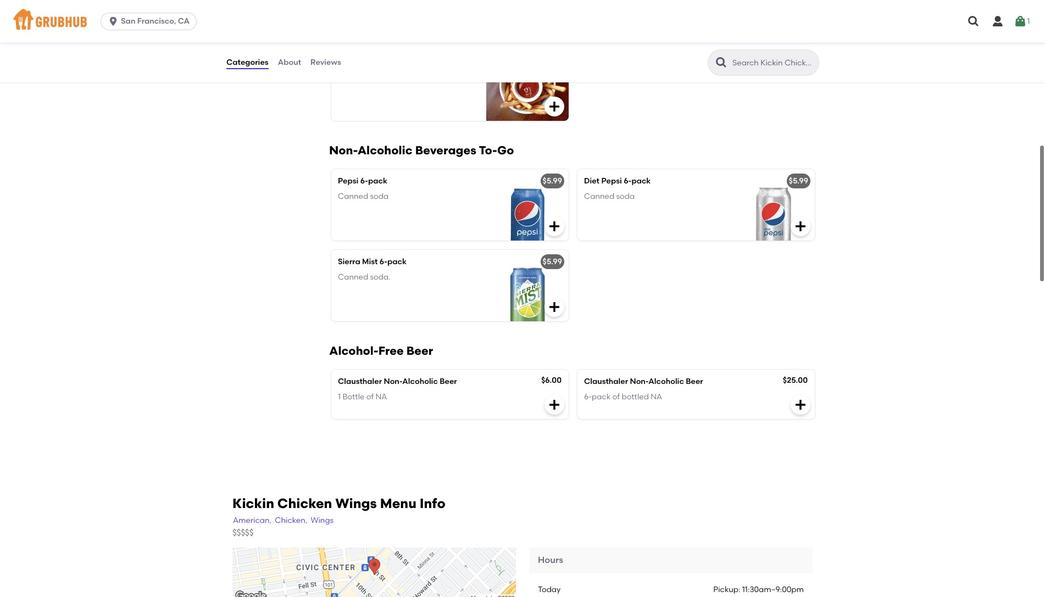 Task type: vqa. For each thing, say whether or not it's contained in the screenshot.
Caret left icon for Start the Day
no



Task type: describe. For each thing, give the bounding box(es) containing it.
sierra mist 6-pack
[[338, 257, 407, 267]]

canned for sierra
[[338, 273, 369, 282]]

0 vertical spatial fries
[[329, 24, 357, 37]]

info
[[420, 496, 446, 512]]

diet pepsi 6-pack
[[585, 177, 651, 186]]

san
[[121, 16, 135, 26]]

clausthaler non-alcoholic beer for bottled
[[585, 377, 704, 387]]

clausthaler for bottle
[[338, 377, 382, 387]]

today
[[538, 586, 561, 595]]

svg image inside san francisco, ca button
[[108, 16, 119, 27]]

bottle
[[343, 393, 365, 402]]

francisco,
[[137, 16, 176, 26]]

0 vertical spatial alcohol-
[[226, 28, 257, 37]]

svg image
[[795, 399, 808, 412]]

pack down "non-alcoholic beverages to-go"
[[368, 177, 388, 186]]

wings button
[[310, 515, 334, 528]]

1 for 1 bottle of na
[[338, 393, 341, 402]]

6-pack of bottled na
[[585, 393, 663, 402]]

pepsi 6-pack
[[338, 177, 388, 186]]

diet pepsi 6-pack image
[[733, 169, 816, 241]]

categories button
[[226, 43, 269, 82]]

about
[[278, 58, 301, 67]]

sierra mist 6-pack image
[[487, 250, 569, 322]]

bottled
[[622, 393, 649, 402]]

$$$$$
[[233, 528, 254, 538]]

ca
[[178, 16, 190, 26]]

1 vertical spatial wings
[[311, 516, 334, 526]]

soda for pack
[[370, 192, 389, 201]]

chicken, button
[[275, 515, 308, 528]]

2 pepsi from the left
[[602, 177, 622, 186]]

alcoholic for 6-pack of bottled na
[[649, 377, 685, 387]]

1 pepsi from the left
[[338, 177, 359, 186]]

non-alcoholic beverages to-go
[[329, 144, 514, 157]]

$5.99 for diet pepsi 6-pack
[[789, 177, 809, 186]]

pepsi 6-pack image
[[487, 169, 569, 241]]

non- for 6-
[[630, 377, 649, 387]]

reviews button
[[310, 43, 342, 82]]

0 horizontal spatial non-
[[329, 144, 358, 157]]

main navigation navigation
[[0, 0, 1046, 43]]

hours
[[538, 556, 564, 566]]

single size
[[338, 72, 377, 82]]

1 horizontal spatial alcohol-
[[329, 344, 379, 358]]

Search Kickin Chicken Wings search field
[[732, 58, 816, 68]]

sierra
[[338, 257, 361, 267]]

beverages
[[416, 144, 477, 157]]

pickup: 11:30am–9:00pm
[[714, 586, 805, 595]]

american, button
[[233, 515, 272, 528]]

reviews
[[311, 58, 341, 67]]

diet
[[585, 177, 600, 186]]

canned soda for pepsi
[[585, 192, 635, 201]]

non- for 1
[[384, 377, 403, 387]]

soda for 6-
[[617, 192, 635, 201]]

pack left bottled
[[592, 393, 611, 402]]

svg image inside 1 button
[[1015, 15, 1028, 28]]

$25.00
[[783, 376, 808, 385]]



Task type: locate. For each thing, give the bounding box(es) containing it.
san francisco, ca
[[121, 16, 190, 26]]

pack right diet
[[632, 177, 651, 186]]

1 horizontal spatial wings
[[336, 496, 377, 512]]

svg image
[[968, 15, 981, 28], [992, 15, 1005, 28], [1015, 15, 1028, 28], [108, 16, 119, 27], [548, 100, 561, 113], [548, 220, 561, 233], [795, 220, 808, 233], [548, 301, 561, 314], [548, 399, 561, 412]]

menu
[[380, 496, 417, 512]]

$5.99
[[543, 177, 563, 186], [789, 177, 809, 186], [543, 257, 563, 267]]

clausthaler for pack
[[585, 377, 629, 387]]

canned down diet
[[585, 192, 615, 201]]

wings left menu
[[336, 496, 377, 512]]

canned down the 'pepsi 6-pack' at the top of page
[[338, 192, 369, 201]]

go
[[498, 144, 514, 157]]

of right bottle
[[367, 393, 374, 402]]

kickin
[[233, 496, 274, 512]]

search icon image
[[715, 56, 729, 69]]

non- up bottled
[[630, 377, 649, 387]]

$5.99 for sierra mist 6-pack
[[543, 257, 563, 267]]

clausthaler non-alcoholic beer
[[338, 377, 457, 387], [585, 377, 704, 387]]

1 soda from the left
[[370, 192, 389, 201]]

1 horizontal spatial alcohol-free beer
[[329, 344, 433, 358]]

clausthaler up "1 bottle of na"
[[338, 377, 382, 387]]

1 vertical spatial alcohol-free beer
[[329, 344, 433, 358]]

soda
[[370, 192, 389, 201], [617, 192, 635, 201]]

chicken
[[278, 496, 332, 512]]

soda down diet pepsi 6-pack
[[617, 192, 635, 201]]

fries up reviews
[[329, 24, 357, 37]]

canned soda down the 'pepsi 6-pack' at the top of page
[[338, 192, 389, 201]]

pepsi
[[338, 177, 359, 186], [602, 177, 622, 186]]

clausthaler non-alcoholic beer for na
[[338, 377, 457, 387]]

clausthaler up 6-pack of bottled na
[[585, 377, 629, 387]]

of left bottled
[[613, 393, 620, 402]]

pack
[[368, 177, 388, 186], [632, 177, 651, 186], [388, 257, 407, 267], [592, 393, 611, 402]]

1 for 1
[[1028, 16, 1031, 26]]

alcohol-
[[226, 28, 257, 37], [329, 344, 379, 358]]

1 na from the left
[[376, 393, 387, 402]]

beer
[[275, 28, 292, 37], [407, 344, 433, 358], [440, 377, 457, 387], [686, 377, 704, 387]]

1 horizontal spatial of
[[613, 393, 620, 402]]

1 horizontal spatial 1
[[1028, 16, 1031, 26]]

free up categories
[[257, 28, 274, 37]]

1 of from the left
[[367, 393, 374, 402]]

1 horizontal spatial clausthaler non-alcoholic beer
[[585, 377, 704, 387]]

1 canned soda from the left
[[338, 192, 389, 201]]

2 soda from the left
[[617, 192, 635, 201]]

american,
[[233, 516, 272, 526]]

fries image
[[487, 50, 569, 121]]

1 horizontal spatial soda
[[617, 192, 635, 201]]

1 horizontal spatial na
[[651, 393, 663, 402]]

non-
[[329, 144, 358, 157], [384, 377, 403, 387], [630, 377, 649, 387]]

categories
[[227, 58, 269, 67]]

alcoholic
[[358, 144, 413, 157], [403, 377, 438, 387], [649, 377, 685, 387]]

1 vertical spatial fries
[[338, 57, 356, 66]]

1 clausthaler non-alcoholic beer from the left
[[338, 377, 457, 387]]

0 horizontal spatial clausthaler
[[338, 377, 382, 387]]

na right bottled
[[651, 393, 663, 402]]

of for bottled
[[613, 393, 620, 402]]

alcohol-free beer up "1 bottle of na"
[[329, 344, 433, 358]]

1 button
[[1015, 12, 1031, 31]]

pack up soda.
[[388, 257, 407, 267]]

1 clausthaler from the left
[[338, 377, 382, 387]]

canned soda for 6-
[[338, 192, 389, 201]]

1 vertical spatial alcohol-
[[329, 344, 379, 358]]

chicken,
[[275, 516, 308, 526]]

wings down the chicken
[[311, 516, 334, 526]]

fries up single
[[338, 57, 356, 66]]

1
[[1028, 16, 1031, 26], [338, 393, 341, 402]]

mist
[[362, 257, 378, 267]]

na right bottle
[[376, 393, 387, 402]]

free up "1 bottle of na"
[[379, 344, 404, 358]]

soda.
[[370, 273, 391, 282]]

canned for diet
[[585, 192, 615, 201]]

0 vertical spatial alcohol-free beer
[[226, 28, 292, 37]]

1 horizontal spatial free
[[379, 344, 404, 358]]

san francisco, ca button
[[101, 13, 201, 30]]

1 horizontal spatial canned soda
[[585, 192, 635, 201]]

0 horizontal spatial of
[[367, 393, 374, 402]]

0 horizontal spatial wings
[[311, 516, 334, 526]]

about button
[[278, 43, 302, 82]]

non- up the 'pepsi 6-pack' at the top of page
[[329, 144, 358, 157]]

11:30am–9:00pm
[[743, 586, 805, 595]]

clausthaler non-alcoholic beer up bottled
[[585, 377, 704, 387]]

canned soda down diet pepsi 6-pack
[[585, 192, 635, 201]]

wings
[[336, 496, 377, 512], [311, 516, 334, 526]]

to-
[[479, 144, 498, 157]]

pickup:
[[714, 586, 741, 595]]

soda down the 'pepsi 6-pack' at the top of page
[[370, 192, 389, 201]]

alcohol- up bottle
[[329, 344, 379, 358]]

2 horizontal spatial non-
[[630, 377, 649, 387]]

1 horizontal spatial non-
[[384, 377, 403, 387]]

of for na
[[367, 393, 374, 402]]

2 of from the left
[[613, 393, 620, 402]]

0 horizontal spatial 1
[[338, 393, 341, 402]]

$6.00
[[542, 376, 562, 385]]

size
[[363, 72, 377, 82]]

6-
[[361, 177, 368, 186], [624, 177, 632, 186], [380, 257, 388, 267], [585, 393, 592, 402]]

single
[[338, 72, 361, 82]]

1 horizontal spatial clausthaler
[[585, 377, 629, 387]]

clausthaler
[[338, 377, 382, 387], [585, 377, 629, 387]]

alcohol- up categories
[[226, 28, 257, 37]]

clausthaler non-alcoholic beer up "1 bottle of na"
[[338, 377, 457, 387]]

$5.99 for pepsi 6-pack
[[543, 177, 563, 186]]

canned soda
[[338, 192, 389, 201], [585, 192, 635, 201]]

0 vertical spatial 1
[[1028, 16, 1031, 26]]

na
[[376, 393, 387, 402], [651, 393, 663, 402]]

0 horizontal spatial soda
[[370, 192, 389, 201]]

free
[[257, 28, 274, 37], [379, 344, 404, 358]]

canned soda.
[[338, 273, 391, 282]]

canned
[[338, 192, 369, 201], [585, 192, 615, 201], [338, 273, 369, 282]]

canned down sierra
[[338, 273, 369, 282]]

1 inside button
[[1028, 16, 1031, 26]]

canned for pepsi
[[338, 192, 369, 201]]

non- up "1 bottle of na"
[[384, 377, 403, 387]]

0 horizontal spatial free
[[257, 28, 274, 37]]

0 vertical spatial free
[[257, 28, 274, 37]]

1 horizontal spatial pepsi
[[602, 177, 622, 186]]

2 clausthaler from the left
[[585, 377, 629, 387]]

1 vertical spatial free
[[379, 344, 404, 358]]

0 horizontal spatial na
[[376, 393, 387, 402]]

0 horizontal spatial pepsi
[[338, 177, 359, 186]]

alcohol-free beer
[[226, 28, 292, 37], [329, 344, 433, 358]]

0 horizontal spatial alcohol-free beer
[[226, 28, 292, 37]]

2 canned soda from the left
[[585, 192, 635, 201]]

1 vertical spatial 1
[[338, 393, 341, 402]]

alcoholic for 1 bottle of na
[[403, 377, 438, 387]]

kickin chicken wings menu info american, chicken, wings $$$$$
[[233, 496, 446, 538]]

2 na from the left
[[651, 393, 663, 402]]

0 vertical spatial wings
[[336, 496, 377, 512]]

fries
[[329, 24, 357, 37], [338, 57, 356, 66]]

alcohol-free beer up categories
[[226, 28, 292, 37]]

2 clausthaler non-alcoholic beer from the left
[[585, 377, 704, 387]]

of
[[367, 393, 374, 402], [613, 393, 620, 402]]

0 horizontal spatial canned soda
[[338, 192, 389, 201]]

0 horizontal spatial alcohol-
[[226, 28, 257, 37]]

0 horizontal spatial clausthaler non-alcoholic beer
[[338, 377, 457, 387]]

1 bottle of na
[[338, 393, 387, 402]]



